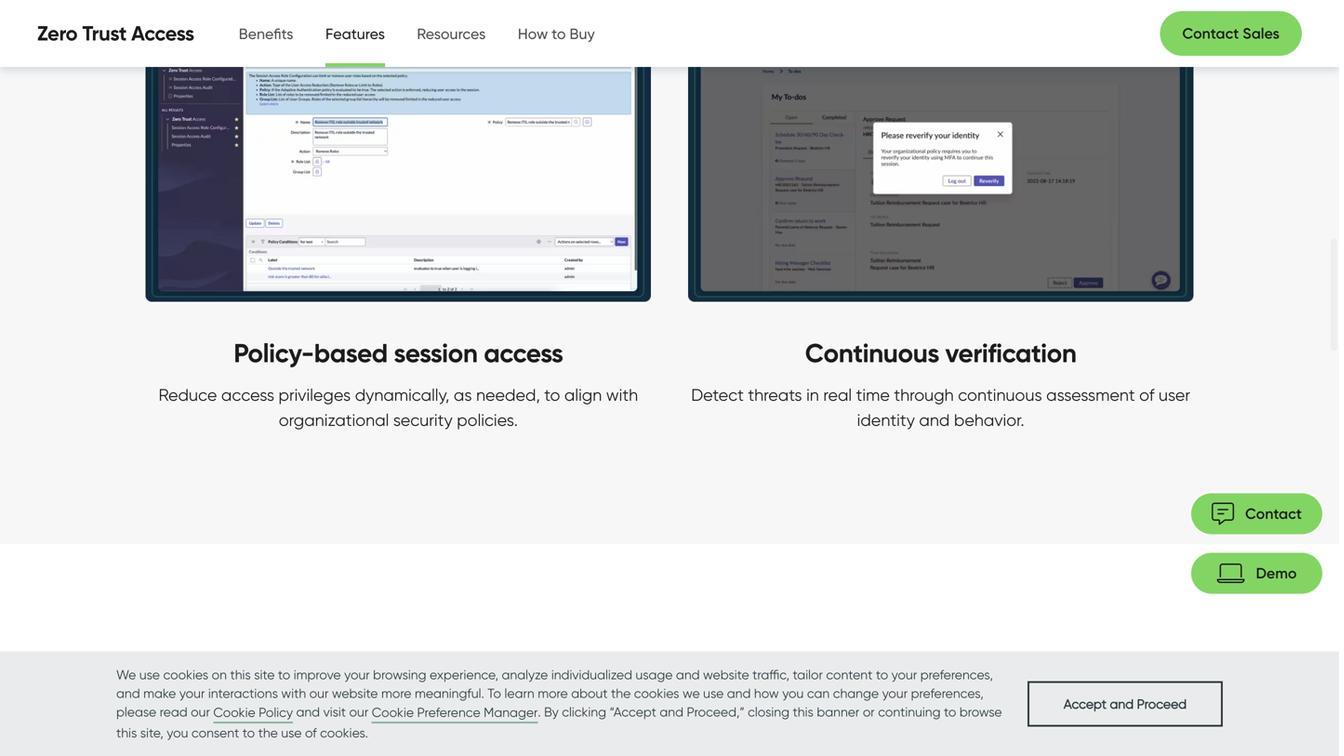 Task type: describe. For each thing, give the bounding box(es) containing it.
by
[[544, 704, 559, 720]]

learn
[[505, 686, 535, 702]]

. by clicking "accept and proceed," closing this banner or continuing to browse this site, you consent to the use of cookies.
[[116, 704, 1003, 741]]

interactions
[[208, 686, 278, 702]]

0 vertical spatial cookies
[[163, 667, 209, 683]]

1 horizontal spatial cookies
[[634, 686, 680, 702]]

site,
[[140, 725, 164, 741]]

cookie preference manager link
[[372, 703, 538, 724]]

closing
[[748, 704, 790, 720]]

0 vertical spatial preferences,
[[921, 667, 994, 683]]

and inside "button"
[[1110, 696, 1134, 712]]

to left browse
[[944, 704, 957, 720]]

can
[[807, 686, 830, 702]]

or
[[863, 704, 875, 720]]

2 horizontal spatial this
[[793, 704, 814, 720]]

the inside 'we use cookies on this site to improve your browsing experience, analyze individualized usage and website traffic, tailor content to your preferences, and make your interactions with our website more meaningful. to learn more about the cookies we use and how you can change your preferences, please read our'
[[611, 686, 631, 702]]

proceed
[[1138, 696, 1187, 712]]

preference
[[417, 705, 481, 721]]

individualized
[[552, 667, 633, 683]]

this inside 'we use cookies on this site to improve your browsing experience, analyze individualized usage and website traffic, tailor content to your preferences, and make your interactions with our website more meaningful. to learn more about the cookies we use and how you can change your preferences, please read our'
[[230, 667, 251, 683]]

2 more from the left
[[538, 686, 568, 702]]

cookie policy and visit our cookie preference manager
[[213, 704, 538, 721]]

continuing
[[878, 704, 941, 720]]

and up we
[[676, 667, 700, 683]]

improve
[[294, 667, 341, 683]]

manager
[[484, 705, 538, 721]]

and down 'we'
[[116, 686, 140, 702]]

with
[[281, 686, 306, 702]]

1 cookie from the left
[[213, 705, 256, 721]]

you inside 'we use cookies on this site to improve your browsing experience, analyze individualized usage and website traffic, tailor content to your preferences, and make your interactions with our website more meaningful. to learn more about the cookies we use and how you can change your preferences, please read our'
[[783, 686, 804, 702]]

1 horizontal spatial our
[[310, 686, 329, 702]]

and inside cookie policy and visit our cookie preference manager
[[296, 704, 320, 720]]

analyze
[[502, 667, 548, 683]]

browse
[[960, 704, 1003, 720]]

.
[[538, 704, 541, 720]]

our inside cookie policy and visit our cookie preference manager
[[349, 704, 369, 720]]

use inside '. by clicking "accept and proceed," closing this banner or continuing to browse this site, you consent to the use of cookies.'
[[281, 725, 302, 741]]

proceed,"
[[687, 704, 745, 720]]

to down cookie policy link
[[243, 725, 255, 741]]

of
[[305, 725, 317, 741]]

"accept
[[610, 704, 657, 720]]

0 vertical spatial use
[[139, 667, 160, 683]]

0 horizontal spatial this
[[116, 725, 137, 741]]



Task type: vqa. For each thing, say whether or not it's contained in the screenshot.
USE to the middle
yes



Task type: locate. For each thing, give the bounding box(es) containing it.
meaningful.
[[415, 686, 485, 702]]

our right visit
[[349, 704, 369, 720]]

tailor
[[793, 667, 823, 683]]

website up "proceed,""
[[703, 667, 750, 683]]

our
[[310, 686, 329, 702], [191, 704, 210, 720], [349, 704, 369, 720]]

0 horizontal spatial more
[[381, 686, 412, 702]]

and down we
[[660, 704, 684, 720]]

our up consent
[[191, 704, 210, 720]]

content
[[827, 667, 873, 683]]

to up change
[[876, 667, 889, 683]]

consent
[[192, 725, 239, 741]]

you inside '. by clicking "accept and proceed," closing this banner or continuing to browse this site, you consent to the use of cookies.'
[[167, 725, 188, 741]]

website up visit
[[332, 686, 378, 702]]

accept and proceed button
[[1028, 681, 1223, 727]]

the up the "accept
[[611, 686, 631, 702]]

experience,
[[430, 667, 499, 683]]

make
[[143, 686, 176, 702]]

1 horizontal spatial cookie
[[372, 705, 414, 721]]

and up of
[[296, 704, 320, 720]]

1 vertical spatial cookies
[[634, 686, 680, 702]]

0 horizontal spatial the
[[258, 725, 278, 741]]

please
[[116, 704, 156, 720]]

2 vertical spatial this
[[116, 725, 137, 741]]

1 more from the left
[[381, 686, 412, 702]]

2 cookie from the left
[[372, 705, 414, 721]]

about
[[571, 686, 608, 702]]

cookies
[[163, 667, 209, 683], [634, 686, 680, 702]]

more down the browsing
[[381, 686, 412, 702]]

this down please at the bottom left of page
[[116, 725, 137, 741]]

use left of
[[281, 725, 302, 741]]

the down policy
[[258, 725, 278, 741]]

cookie
[[213, 705, 256, 721], [372, 705, 414, 721]]

use up "proceed,""
[[704, 686, 724, 702]]

cookie down the browsing
[[372, 705, 414, 721]]

1 horizontal spatial this
[[230, 667, 251, 683]]

the inside '. by clicking "accept and proceed," closing this banner or continuing to browse this site, you consent to the use of cookies.'
[[258, 725, 278, 741]]

and left how
[[727, 686, 751, 702]]

0 horizontal spatial our
[[191, 704, 210, 720]]

read
[[160, 704, 188, 720]]

2 horizontal spatial use
[[704, 686, 724, 702]]

this down can
[[793, 704, 814, 720]]

0 horizontal spatial website
[[332, 686, 378, 702]]

accept
[[1064, 696, 1107, 712]]

the
[[611, 686, 631, 702], [258, 725, 278, 741]]

0 vertical spatial website
[[703, 667, 750, 683]]

accept and proceed
[[1064, 696, 1187, 712]]

this
[[230, 667, 251, 683], [793, 704, 814, 720], [116, 725, 137, 741]]

browsing
[[373, 667, 427, 683]]

preferences,
[[921, 667, 994, 683], [911, 686, 984, 702]]

1 vertical spatial website
[[332, 686, 378, 702]]

1 horizontal spatial more
[[538, 686, 568, 702]]

you down the read
[[167, 725, 188, 741]]

we use cookies on this site to improve your browsing experience, analyze individualized usage and website traffic, tailor content to your preferences, and make your interactions with our website more meaningful. to learn more about the cookies we use and how you can change your preferences, please read our
[[116, 667, 994, 720]]

use up make
[[139, 667, 160, 683]]

to
[[488, 686, 502, 702]]

and inside '. by clicking "accept and proceed," closing this banner or continuing to browse this site, you consent to the use of cookies.'
[[660, 704, 684, 720]]

to right site
[[278, 667, 291, 683]]

cookies down usage
[[634, 686, 680, 702]]

this up interactions
[[230, 667, 251, 683]]

2 horizontal spatial our
[[349, 704, 369, 720]]

banner
[[817, 704, 860, 720]]

change
[[833, 686, 879, 702]]

on
[[212, 667, 227, 683]]

0 horizontal spatial cookies
[[163, 667, 209, 683]]

visit
[[323, 704, 346, 720]]

traffic,
[[753, 667, 790, 683]]

1 horizontal spatial website
[[703, 667, 750, 683]]

use
[[139, 667, 160, 683], [704, 686, 724, 702], [281, 725, 302, 741]]

1 horizontal spatial the
[[611, 686, 631, 702]]

your
[[344, 667, 370, 683], [892, 667, 918, 683], [179, 686, 205, 702], [883, 686, 908, 702]]

0 vertical spatial you
[[783, 686, 804, 702]]

0 horizontal spatial you
[[167, 725, 188, 741]]

we
[[116, 667, 136, 683]]

site
[[254, 667, 275, 683]]

clicking
[[562, 704, 607, 720]]

cookie policy link
[[213, 703, 293, 724]]

our down improve
[[310, 686, 329, 702]]

usage
[[636, 667, 673, 683]]

0 horizontal spatial use
[[139, 667, 160, 683]]

cookie down interactions
[[213, 705, 256, 721]]

0 vertical spatial this
[[230, 667, 251, 683]]

0 vertical spatial the
[[611, 686, 631, 702]]

1 vertical spatial you
[[167, 725, 188, 741]]

and right accept
[[1110, 696, 1134, 712]]

website
[[703, 667, 750, 683], [332, 686, 378, 702]]

more up by
[[538, 686, 568, 702]]

1 vertical spatial the
[[258, 725, 278, 741]]

how
[[754, 686, 779, 702]]

more
[[381, 686, 412, 702], [538, 686, 568, 702]]

cookies up make
[[163, 667, 209, 683]]

you
[[783, 686, 804, 702], [167, 725, 188, 741]]

1 horizontal spatial use
[[281, 725, 302, 741]]

2 vertical spatial use
[[281, 725, 302, 741]]

policy
[[259, 705, 293, 721]]

1 horizontal spatial you
[[783, 686, 804, 702]]

cookies.
[[320, 725, 368, 741]]

we
[[683, 686, 700, 702]]

you down the tailor
[[783, 686, 804, 702]]

1 vertical spatial preferences,
[[911, 686, 984, 702]]

and
[[676, 667, 700, 683], [116, 686, 140, 702], [727, 686, 751, 702], [1110, 696, 1134, 712], [296, 704, 320, 720], [660, 704, 684, 720]]

0 horizontal spatial cookie
[[213, 705, 256, 721]]

to
[[278, 667, 291, 683], [876, 667, 889, 683], [944, 704, 957, 720], [243, 725, 255, 741]]

1 vertical spatial this
[[793, 704, 814, 720]]

1 vertical spatial use
[[704, 686, 724, 702]]



